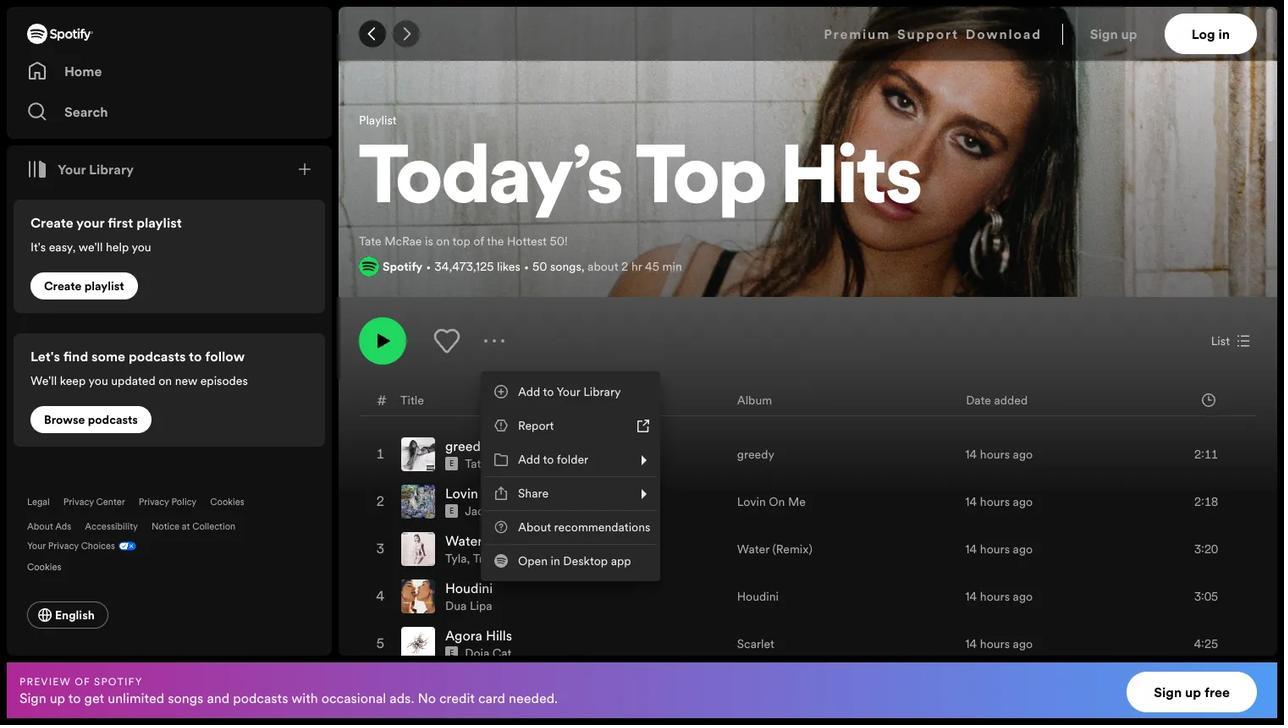 Task type: describe. For each thing, give the bounding box(es) containing it.
3:20
[[1195, 541, 1218, 558]]

in for log
[[1219, 25, 1230, 43]]

home
[[64, 62, 102, 80]]

create for your
[[30, 213, 73, 232]]

report link
[[484, 409, 657, 443]]

log
[[1192, 25, 1216, 43]]

unlimited
[[108, 689, 164, 707]]

3:05
[[1195, 588, 1218, 605]]

lovin for lovin on me
[[737, 493, 766, 510]]

premium button
[[824, 14, 891, 54]]

keep
[[60, 373, 86, 389]]

title
[[401, 392, 424, 409]]

about ads
[[27, 521, 71, 533]]

1 horizontal spatial houdini link
[[737, 588, 779, 605]]

14 hours ago for e
[[966, 446, 1033, 463]]

14 hours ago for hills
[[966, 636, 1033, 653]]

1 horizontal spatial ,
[[582, 258, 585, 275]]

needed.
[[509, 689, 558, 707]]

ads.
[[390, 689, 414, 707]]

0 vertical spatial cookies link
[[210, 496, 245, 509]]

add to your library
[[518, 384, 621, 401]]

top
[[453, 233, 471, 250]]

explicit element for greedy
[[445, 457, 458, 471]]

we'll
[[30, 373, 57, 389]]

library inside button
[[89, 160, 134, 179]]

on for lovin on me e
[[482, 484, 500, 503]]

create playlist
[[44, 278, 124, 295]]

2:11 cell
[[1156, 432, 1242, 477]]

you for first
[[132, 239, 151, 256]]

mcrae for tate mcrae is on top of the hottest 50!
[[385, 233, 422, 250]]

me for lovin on me e
[[504, 484, 524, 503]]

podcasts inside let's find some podcasts to follow we'll keep you updated on new episodes
[[129, 347, 186, 366]]

accessibility link
[[85, 521, 138, 533]]

e inside lovin on me e
[[450, 506, 454, 516]]

1 horizontal spatial of
[[474, 233, 484, 250]]

sign up free
[[1154, 683, 1230, 702]]

3 hours from the top
[[980, 541, 1010, 558]]

privacy down ads
[[48, 540, 79, 553]]

sign up
[[1090, 25, 1138, 43]]

2:11
[[1195, 446, 1218, 463]]

download
[[966, 25, 1042, 43]]

support button
[[898, 14, 959, 54]]

privacy for privacy center
[[63, 496, 94, 509]]

top bar and user menu element
[[339, 7, 1278, 61]]

find
[[63, 347, 88, 366]]

ago for on
[[1013, 493, 1033, 510]]

go forward image
[[400, 27, 413, 41]]

travis
[[473, 550, 504, 567]]

3 14 hours ago from the top
[[966, 541, 1033, 558]]

water - remix cell
[[401, 526, 542, 572]]

download button
[[966, 14, 1042, 54]]

1 horizontal spatial on
[[436, 233, 450, 250]]

hours for on
[[980, 493, 1010, 510]]

add to folder button
[[484, 443, 657, 477]]

list
[[1211, 333, 1230, 350]]

log in
[[1192, 25, 1230, 43]]

some
[[91, 347, 125, 366]]

easy,
[[49, 239, 76, 256]]

about
[[588, 258, 619, 275]]

34,473,125
[[435, 258, 494, 275]]

about ads link
[[27, 521, 71, 533]]

1 vertical spatial podcasts
[[88, 412, 138, 428]]

sign for sign up
[[1090, 25, 1118, 43]]

your for your library
[[58, 160, 86, 179]]

4 14 from the top
[[966, 588, 977, 605]]

lovin on me cell
[[401, 479, 539, 525]]

duration image
[[1202, 394, 1216, 408]]

about for about ads
[[27, 521, 53, 533]]

agora hills e
[[445, 626, 512, 659]]

about recommendations
[[518, 519, 651, 536]]

it's
[[30, 239, 46, 256]]

library inside button
[[584, 384, 621, 401]]

up for sign up
[[1122, 25, 1138, 43]]

tate for tate mcrae is on top of the hottest 50!
[[359, 233, 382, 250]]

50 songs , about 2 hr 45 min
[[533, 258, 682, 275]]

4 14 hours ago from the top
[[966, 588, 1033, 605]]

ads
[[55, 521, 71, 533]]

cookies for the top cookies "link"
[[210, 496, 245, 509]]

today's top hits
[[359, 142, 922, 223]]

legal link
[[27, 496, 50, 509]]

external link image
[[637, 419, 651, 433]]

cat
[[493, 645, 512, 662]]

sign up button
[[1084, 14, 1165, 54]]

e inside greedy e
[[450, 459, 454, 469]]

songs inside preview of spotify sign up to get unlimited songs and podcasts with occasional ads. no credit card needed.
[[168, 689, 204, 707]]

privacy center link
[[63, 496, 125, 509]]

45
[[645, 258, 660, 275]]

explicit element for agora hills
[[445, 647, 458, 660]]

sign for sign up free
[[1154, 683, 1182, 702]]

report
[[518, 417, 554, 434]]

date added
[[966, 392, 1028, 409]]

4 ago from the top
[[1013, 588, 1033, 605]]

your privacy choices button
[[27, 540, 115, 553]]

california consumer privacy act (ccpa) opt-out icon image
[[115, 540, 136, 556]]

new
[[175, 373, 197, 389]]

your library button
[[20, 152, 141, 186]]

greedy e
[[445, 437, 488, 469]]

1 horizontal spatial spotify
[[383, 258, 423, 275]]

doja
[[465, 645, 490, 662]]

1 horizontal spatial lovin on me link
[[737, 493, 806, 510]]

open in desktop app
[[518, 553, 631, 570]]

notice
[[152, 521, 180, 533]]

e inside agora hills e
[[450, 648, 454, 659]]

4 hours from the top
[[980, 588, 1010, 605]]

me for lovin on me
[[788, 493, 806, 510]]

doja cat
[[465, 645, 512, 662]]

occasional
[[321, 689, 386, 707]]

3 ago from the top
[[1013, 541, 1033, 558]]

to inside let's find some podcasts to follow we'll keep you updated on new episodes
[[189, 347, 202, 366]]

add for add to your library
[[518, 384, 540, 401]]

date
[[966, 392, 992, 409]]

sign inside preview of spotify sign up to get unlimited songs and podcasts with occasional ads. no credit card needed.
[[19, 689, 46, 707]]

mcrae for tate mcrae
[[491, 455, 528, 472]]

about recommendations button
[[484, 511, 657, 544]]

List button
[[1205, 328, 1257, 355]]

remix
[[495, 532, 532, 550]]

open in desktop app button
[[484, 544, 657, 578]]

travis scott link
[[473, 550, 535, 567]]

accessibility
[[85, 521, 138, 533]]

playlist
[[359, 111, 397, 128]]

ago for hills
[[1013, 636, 1033, 653]]

follow
[[205, 347, 245, 366]]

scott
[[507, 550, 535, 567]]

agora hills cell
[[401, 621, 519, 667]]

privacy center
[[63, 496, 125, 509]]

14 for e
[[966, 446, 977, 463]]

create playlist button
[[30, 273, 138, 300]]

14 hours ago for on
[[966, 493, 1033, 510]]

policy
[[171, 496, 197, 509]]

water - remix link
[[445, 532, 532, 550]]

about for about recommendations
[[518, 519, 551, 536]]

premium
[[824, 25, 891, 43]]

main element
[[7, 7, 332, 656]]

of inside preview of spotify sign up to get unlimited songs and podcasts with occasional ads. no credit card needed.
[[75, 674, 90, 689]]

lipa
[[470, 598, 492, 615]]



Task type: vqa. For each thing, say whether or not it's contained in the screenshot.
mcrae
yes



Task type: locate. For each thing, give the bounding box(es) containing it.
mcrae up spotify link at the left top of the page
[[385, 233, 422, 250]]

1 vertical spatial ,
[[467, 550, 470, 567]]

updated
[[111, 373, 156, 389]]

playlist down help
[[84, 278, 124, 295]]

1 vertical spatial explicit element
[[445, 504, 458, 518]]

share
[[518, 485, 549, 502]]

add inside dropdown button
[[518, 451, 540, 468]]

1 horizontal spatial songs
[[550, 258, 582, 275]]

privacy policy
[[139, 496, 197, 509]]

lovin inside lovin on me e
[[445, 484, 478, 503]]

0 vertical spatial tate
[[359, 233, 382, 250]]

of left the
[[474, 233, 484, 250]]

premium support download
[[824, 25, 1042, 43]]

0 horizontal spatial me
[[504, 484, 524, 503]]

e left jack
[[450, 506, 454, 516]]

2 hours from the top
[[980, 493, 1010, 510]]

home link
[[27, 54, 312, 88]]

me inside lovin on me e
[[504, 484, 524, 503]]

3 e from the top
[[450, 648, 454, 659]]

houdini inside cell
[[445, 579, 493, 598]]

lovin down greedy cell
[[445, 484, 478, 503]]

1 vertical spatial mcrae
[[491, 455, 528, 472]]

0 vertical spatial podcasts
[[129, 347, 186, 366]]

5 14 from the top
[[966, 636, 977, 653]]

50
[[533, 258, 547, 275]]

spotify right the preview
[[94, 674, 143, 689]]

0 horizontal spatial tate
[[359, 233, 382, 250]]

of right the preview
[[75, 674, 90, 689]]

14 for on
[[966, 493, 977, 510]]

2 14 from the top
[[966, 493, 977, 510]]

-
[[486, 532, 491, 550]]

tyla link
[[445, 550, 467, 567]]

you right help
[[132, 239, 151, 256]]

cookies link
[[210, 496, 245, 509], [27, 556, 75, 575]]

agora
[[445, 626, 483, 645]]

water
[[445, 532, 482, 550], [737, 541, 770, 558]]

free
[[1205, 683, 1230, 702]]

folder
[[557, 451, 589, 468]]

privacy up ads
[[63, 496, 94, 509]]

explicit element left jack
[[445, 504, 458, 518]]

add inside button
[[518, 384, 540, 401]]

cookies
[[210, 496, 245, 509], [27, 561, 61, 574]]

tate mcrae is on top of the hottest 50!
[[359, 233, 568, 250]]

0 vertical spatial e
[[450, 459, 454, 469]]

1 horizontal spatial greedy link
[[737, 446, 775, 463]]

card
[[478, 689, 505, 707]]

1 vertical spatial library
[[584, 384, 621, 401]]

0 vertical spatial mcrae
[[385, 233, 422, 250]]

create down easy,
[[44, 278, 82, 295]]

1 14 hours ago from the top
[[966, 446, 1033, 463]]

e
[[450, 459, 454, 469], [450, 506, 454, 516], [450, 648, 454, 659]]

1 14 from the top
[[966, 446, 977, 463]]

5 hours from the top
[[980, 636, 1010, 653]]

preview of spotify sign up to get unlimited songs and podcasts with occasional ads. no credit card needed.
[[19, 674, 558, 707]]

in right open
[[551, 553, 560, 570]]

in right log
[[1219, 25, 1230, 43]]

hours for e
[[980, 446, 1010, 463]]

credit
[[439, 689, 475, 707]]

0 horizontal spatial of
[[75, 674, 90, 689]]

houdini cell
[[401, 574, 500, 620]]

# row
[[360, 386, 1257, 416]]

greedy link up "lovin on me"
[[737, 446, 775, 463]]

you inside create your first playlist it's easy, we'll help you
[[132, 239, 151, 256]]

cookies for the left cookies "link"
[[27, 561, 61, 574]]

1 hours from the top
[[980, 446, 1010, 463]]

0 vertical spatial of
[[474, 233, 484, 250]]

5 14 hours ago from the top
[[966, 636, 1033, 653]]

greedy for greedy
[[737, 446, 775, 463]]

add up share
[[518, 451, 540, 468]]

browse
[[44, 412, 85, 428]]

# column header
[[377, 386, 387, 416]]

explicit element inside greedy cell
[[445, 457, 458, 471]]

spotify image left spotify link at the left top of the page
[[359, 256, 379, 277]]

1 add from the top
[[518, 384, 540, 401]]

1 horizontal spatial greedy
[[737, 446, 775, 463]]

0 vertical spatial spotify
[[383, 258, 423, 275]]

jack harlow
[[465, 503, 532, 520]]

0 horizontal spatial playlist
[[84, 278, 124, 295]]

water inside water - remix tyla , travis scott
[[445, 532, 482, 550]]

, inside water - remix tyla , travis scott
[[467, 550, 470, 567]]

4:25
[[1195, 636, 1218, 653]]

spotify
[[383, 258, 423, 275], [94, 674, 143, 689]]

5 ago from the top
[[1013, 636, 1033, 653]]

2 e from the top
[[450, 506, 454, 516]]

greedy
[[445, 437, 488, 455], [737, 446, 775, 463]]

playlist inside button
[[84, 278, 124, 295]]

share button
[[484, 477, 657, 511]]

1 vertical spatial of
[[75, 674, 90, 689]]

explicit element
[[445, 457, 458, 471], [445, 504, 458, 518], [445, 647, 458, 660]]

0 vertical spatial library
[[89, 160, 134, 179]]

let's find some podcasts to follow we'll keep you updated on new episodes
[[30, 347, 248, 389]]

1 horizontal spatial water
[[737, 541, 770, 558]]

sign
[[1090, 25, 1118, 43], [1154, 683, 1182, 702], [19, 689, 46, 707]]

1 vertical spatial spotify
[[94, 674, 143, 689]]

0 horizontal spatial on
[[158, 373, 172, 389]]

0 horizontal spatial up
[[50, 689, 65, 707]]

tate
[[359, 233, 382, 250], [465, 455, 488, 472]]

support
[[898, 25, 959, 43]]

dua
[[445, 598, 467, 615]]

0 vertical spatial add
[[518, 384, 540, 401]]

0 horizontal spatial you
[[88, 373, 108, 389]]

0 vertical spatial you
[[132, 239, 151, 256]]

spotify left 34,473,125
[[383, 258, 423, 275]]

0 horizontal spatial spotify image
[[27, 24, 93, 44]]

menu containing add to your library
[[481, 372, 661, 582]]

on right the "is"
[[436, 233, 450, 250]]

first
[[108, 213, 133, 232]]

0 vertical spatial cookies
[[210, 496, 245, 509]]

2 vertical spatial podcasts
[[233, 689, 288, 707]]

2 vertical spatial explicit element
[[445, 647, 458, 660]]

create up easy,
[[30, 213, 73, 232]]

up for sign up free
[[1185, 683, 1202, 702]]

privacy up the notice
[[139, 496, 169, 509]]

greedy up lovin on me cell
[[445, 437, 488, 455]]

1 vertical spatial your
[[557, 384, 581, 401]]

water left (remix)
[[737, 541, 770, 558]]

1 horizontal spatial about
[[518, 519, 551, 536]]

spotify image inside main element
[[27, 24, 93, 44]]

1 vertical spatial create
[[44, 278, 82, 295]]

0 horizontal spatial songs
[[168, 689, 204, 707]]

tate up lovin on me e
[[465, 455, 488, 472]]

to inside button
[[543, 384, 554, 401]]

in for open
[[551, 553, 560, 570]]

we'll
[[78, 239, 103, 256]]

agora hills link
[[445, 626, 512, 645]]

, left about
[[582, 258, 585, 275]]

0 vertical spatial playlist
[[136, 213, 182, 232]]

cookies up collection
[[210, 496, 245, 509]]

to inside preview of spotify sign up to get unlimited songs and podcasts with occasional ads. no credit card needed.
[[68, 689, 81, 707]]

sign inside sign up button
[[1090, 25, 1118, 43]]

add to folder
[[518, 451, 589, 468]]

1 horizontal spatial me
[[788, 493, 806, 510]]

on left new
[[158, 373, 172, 389]]

up left "get"
[[50, 689, 65, 707]]

houdini dua lipa
[[445, 579, 493, 615]]

up inside preview of spotify sign up to get unlimited songs and podcasts with occasional ads. no credit card needed.
[[50, 689, 65, 707]]

you inside let's find some podcasts to follow we'll keep you updated on new episodes
[[88, 373, 108, 389]]

up left free
[[1185, 683, 1202, 702]]

1 horizontal spatial playlist
[[136, 213, 182, 232]]

0 horizontal spatial greedy
[[445, 437, 488, 455]]

tate mcrae link
[[465, 455, 528, 472]]

1 vertical spatial cookies
[[27, 561, 61, 574]]

0 vertical spatial in
[[1219, 25, 1230, 43]]

you right keep
[[88, 373, 108, 389]]

on inside let's find some podcasts to follow we'll keep you updated on new episodes
[[158, 373, 172, 389]]

create your first playlist it's easy, we'll help you
[[30, 213, 182, 256]]

houdini for houdini
[[737, 588, 779, 605]]

1 vertical spatial songs
[[168, 689, 204, 707]]

in inside menu
[[551, 553, 560, 570]]

spotify inside preview of spotify sign up to get unlimited songs and podcasts with occasional ads. no credit card needed.
[[94, 674, 143, 689]]

add for add to folder
[[518, 451, 540, 468]]

1 horizontal spatial houdini
[[737, 588, 779, 605]]

houdini link inside cell
[[445, 579, 493, 598]]

1 horizontal spatial lovin
[[737, 493, 766, 510]]

houdini for houdini dua lipa
[[445, 579, 493, 598]]

your
[[76, 213, 105, 232]]

0 horizontal spatial spotify
[[94, 674, 143, 689]]

2 horizontal spatial your
[[557, 384, 581, 401]]

lovin on me link
[[445, 484, 524, 503], [737, 493, 806, 510]]

ago
[[1013, 446, 1033, 463], [1013, 493, 1033, 510], [1013, 541, 1033, 558], [1013, 588, 1033, 605], [1013, 636, 1033, 653]]

about inside button
[[518, 519, 551, 536]]

to up report
[[543, 384, 554, 401]]

create inside create your first playlist it's easy, we'll help you
[[30, 213, 73, 232]]

0 vertical spatial songs
[[550, 258, 582, 275]]

hits
[[781, 142, 922, 223]]

0 horizontal spatial mcrae
[[385, 233, 422, 250]]

2 vertical spatial e
[[450, 648, 454, 659]]

songs
[[550, 258, 582, 275], [168, 689, 204, 707]]

up inside top bar and user menu 'element'
[[1122, 25, 1138, 43]]

podcasts right and in the bottom of the page
[[233, 689, 288, 707]]

1 horizontal spatial cookies link
[[210, 496, 245, 509]]

0 horizontal spatial about
[[27, 521, 53, 533]]

water left -
[[445, 532, 482, 550]]

0 horizontal spatial sign
[[19, 689, 46, 707]]

0 vertical spatial explicit element
[[445, 457, 458, 471]]

jack harlow link
[[465, 503, 532, 520]]

water for -
[[445, 532, 482, 550]]

your library
[[58, 160, 134, 179]]

playlist right first
[[136, 213, 182, 232]]

0 horizontal spatial houdini link
[[445, 579, 493, 598]]

mcrae
[[385, 233, 422, 250], [491, 455, 528, 472]]

0 vertical spatial on
[[436, 233, 450, 250]]

greedy up "lovin on me"
[[737, 446, 775, 463]]

,
[[582, 258, 585, 275], [467, 550, 470, 567]]

lovin on me
[[737, 493, 806, 510]]

library up first
[[89, 160, 134, 179]]

0 horizontal spatial in
[[551, 553, 560, 570]]

doja cat link
[[465, 645, 512, 662]]

1 horizontal spatial spotify image
[[359, 256, 379, 277]]

cookies down "your privacy choices" button
[[27, 561, 61, 574]]

collection
[[192, 521, 236, 533]]

notice at collection
[[152, 521, 236, 533]]

menu
[[481, 372, 661, 582]]

privacy
[[63, 496, 94, 509], [139, 496, 169, 509], [48, 540, 79, 553]]

2 horizontal spatial up
[[1185, 683, 1202, 702]]

your inside button
[[58, 160, 86, 179]]

to inside dropdown button
[[543, 451, 554, 468]]

tate for tate mcrae
[[465, 455, 488, 472]]

explicit element inside agora hills cell
[[445, 647, 458, 660]]

sign inside sign up free button
[[1154, 683, 1182, 702]]

in inside top bar and user menu 'element'
[[1219, 25, 1230, 43]]

podcasts up 'updated'
[[129, 347, 186, 366]]

1 vertical spatial playlist
[[84, 278, 124, 295]]

1 horizontal spatial cookies
[[210, 496, 245, 509]]

1 horizontal spatial in
[[1219, 25, 1230, 43]]

1 horizontal spatial library
[[584, 384, 621, 401]]

privacy for privacy policy
[[139, 496, 169, 509]]

log in button
[[1165, 14, 1257, 54]]

2 ago from the top
[[1013, 493, 1033, 510]]

create
[[30, 213, 73, 232], [44, 278, 82, 295]]

create for playlist
[[44, 278, 82, 295]]

water for (remix)
[[737, 541, 770, 558]]

help
[[106, 239, 129, 256]]

14 for hills
[[966, 636, 977, 653]]

e down agora
[[450, 648, 454, 659]]

ago for e
[[1013, 446, 1033, 463]]

library up report link
[[584, 384, 621, 401]]

tate mcrae
[[465, 455, 528, 472]]

cookies link up collection
[[210, 496, 245, 509]]

lovin up water (remix) link
[[737, 493, 766, 510]]

mcrae up share
[[491, 455, 528, 472]]

harlow
[[493, 503, 532, 520]]

1 vertical spatial on
[[158, 373, 172, 389]]

1 vertical spatial tate
[[465, 455, 488, 472]]

1 horizontal spatial on
[[769, 493, 785, 510]]

up
[[1122, 25, 1138, 43], [1185, 683, 1202, 702], [50, 689, 65, 707]]

to up new
[[189, 347, 202, 366]]

2 horizontal spatial sign
[[1154, 683, 1182, 702]]

1 vertical spatial spotify image
[[359, 256, 379, 277]]

1 ago from the top
[[1013, 446, 1033, 463]]

1 horizontal spatial mcrae
[[491, 455, 528, 472]]

add to your library button
[[484, 375, 657, 409]]

hours for hills
[[980, 636, 1010, 653]]

explicit element for lovin on me
[[445, 504, 458, 518]]

0 horizontal spatial on
[[482, 484, 500, 503]]

1 horizontal spatial sign
[[1090, 25, 1118, 43]]

0 horizontal spatial cookies
[[27, 561, 61, 574]]

spotify image
[[27, 24, 93, 44], [359, 256, 379, 277]]

you
[[132, 239, 151, 256], [88, 373, 108, 389]]

add up report
[[518, 384, 540, 401]]

0 horizontal spatial ,
[[467, 550, 470, 567]]

mcrae inside greedy cell
[[491, 455, 528, 472]]

explicit element up lovin on me cell
[[445, 457, 458, 471]]

explicit element down agora
[[445, 647, 458, 660]]

1 horizontal spatial your
[[58, 160, 86, 179]]

create inside button
[[44, 278, 82, 295]]

0 horizontal spatial greedy link
[[445, 437, 488, 455]]

greedy cell
[[401, 432, 535, 477]]

get
[[84, 689, 104, 707]]

1 vertical spatial cookies link
[[27, 556, 75, 575]]

0 horizontal spatial water
[[445, 532, 482, 550]]

duration element
[[1202, 394, 1216, 408]]

recommendations
[[554, 519, 651, 536]]

1 horizontal spatial tate
[[465, 455, 488, 472]]

1 vertical spatial in
[[551, 553, 560, 570]]

0 horizontal spatial cookies link
[[27, 556, 75, 575]]

your down the about ads
[[27, 540, 46, 553]]

0 vertical spatial spotify image
[[27, 24, 93, 44]]

go back image
[[366, 27, 379, 41]]

cookies inside "link"
[[27, 561, 61, 574]]

tate left the "is"
[[359, 233, 382, 250]]

3 explicit element from the top
[[445, 647, 458, 660]]

scarlet
[[737, 636, 775, 653]]

podcasts inside preview of spotify sign up to get unlimited songs and podcasts with occasional ads. no credit card needed.
[[233, 689, 288, 707]]

about inside main element
[[27, 521, 53, 533]]

3 14 from the top
[[966, 541, 977, 558]]

your inside button
[[557, 384, 581, 401]]

0 horizontal spatial lovin
[[445, 484, 478, 503]]

to left "get"
[[68, 689, 81, 707]]

podcasts down 'updated'
[[88, 412, 138, 428]]

34,473,125 likes
[[435, 258, 521, 275]]

top
[[636, 142, 767, 223]]

0 horizontal spatial lovin on me link
[[445, 484, 524, 503]]

2 14 hours ago from the top
[[966, 493, 1033, 510]]

0 vertical spatial ,
[[582, 258, 585, 275]]

1 vertical spatial you
[[88, 373, 108, 389]]

on inside lovin on me e
[[482, 484, 500, 503]]

songs left and in the bottom of the page
[[168, 689, 204, 707]]

1 e from the top
[[450, 459, 454, 469]]

scarlet link
[[737, 636, 775, 653]]

2 explicit element from the top
[[445, 504, 458, 518]]

lovin for lovin on me e
[[445, 484, 478, 503]]

1 explicit element from the top
[[445, 457, 458, 471]]

0 vertical spatial your
[[58, 160, 86, 179]]

on
[[436, 233, 450, 250], [158, 373, 172, 389]]

1 horizontal spatial up
[[1122, 25, 1138, 43]]

tate inside greedy cell
[[465, 455, 488, 472]]

to left folder
[[543, 451, 554, 468]]

lovin
[[445, 484, 478, 503], [737, 493, 766, 510]]

explicit element inside lovin on me cell
[[445, 504, 458, 518]]

songs right 50
[[550, 258, 582, 275]]

added
[[995, 392, 1028, 409]]

search
[[64, 102, 108, 121]]

e up lovin on me cell
[[450, 459, 454, 469]]

2 add from the top
[[518, 451, 540, 468]]

playlist inside create your first playlist it's easy, we'll help you
[[136, 213, 182, 232]]

(remix)
[[773, 541, 813, 558]]

spotify image up 'home'
[[27, 24, 93, 44]]

0 horizontal spatial your
[[27, 540, 46, 553]]

on for lovin on me
[[769, 493, 785, 510]]

1 horizontal spatial you
[[132, 239, 151, 256]]

today's
[[359, 142, 623, 223]]

choices
[[81, 540, 115, 553]]

of
[[474, 233, 484, 250], [75, 674, 90, 689]]

to
[[189, 347, 202, 366], [543, 384, 554, 401], [543, 451, 554, 468], [68, 689, 81, 707]]

your for your privacy choices
[[27, 540, 46, 553]]

me
[[504, 484, 524, 503], [788, 493, 806, 510]]

you for some
[[88, 373, 108, 389]]

likes
[[497, 258, 521, 275]]

your up the your
[[58, 160, 86, 179]]

greedy link
[[445, 437, 488, 455], [737, 446, 775, 463]]

greedy link up lovin on me cell
[[445, 437, 488, 455]]

, left the travis
[[467, 550, 470, 567]]

0 horizontal spatial library
[[89, 160, 134, 179]]

your up report link
[[557, 384, 581, 401]]

about down share
[[518, 519, 551, 536]]

and
[[207, 689, 230, 707]]

14 hours ago
[[966, 446, 1033, 463], [966, 493, 1033, 510], [966, 541, 1033, 558], [966, 588, 1033, 605], [966, 636, 1033, 653]]

1 vertical spatial add
[[518, 451, 540, 468]]

greedy inside cell
[[445, 437, 488, 455]]

app
[[611, 553, 631, 570]]

today's top hits grid
[[340, 385, 1277, 726]]

greedy for greedy e
[[445, 437, 488, 455]]

cookies link down "your privacy choices" button
[[27, 556, 75, 575]]

hours
[[980, 446, 1010, 463], [980, 493, 1010, 510], [980, 541, 1010, 558], [980, 588, 1010, 605], [980, 636, 1010, 653]]

0 horizontal spatial houdini
[[445, 579, 493, 598]]

up left log
[[1122, 25, 1138, 43]]

0 vertical spatial create
[[30, 213, 73, 232]]

2 vertical spatial your
[[27, 540, 46, 553]]

about left ads
[[27, 521, 53, 533]]

your privacy choices
[[27, 540, 115, 553]]



